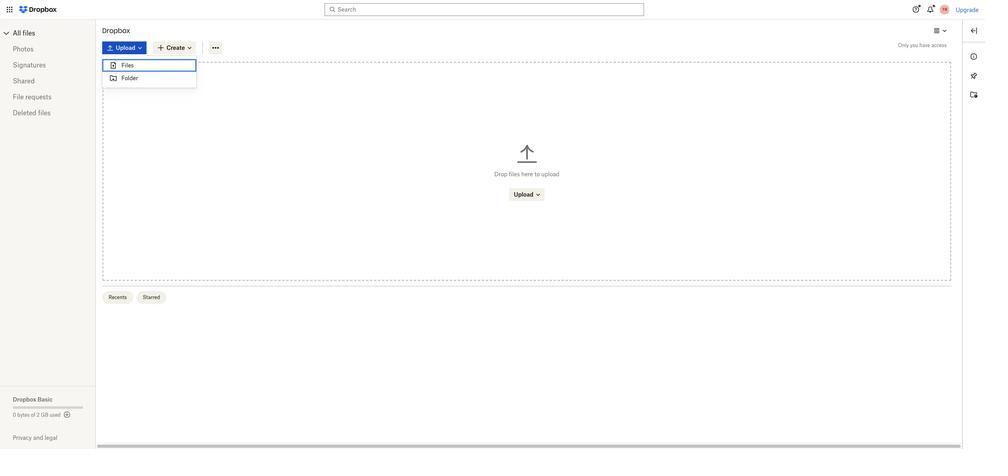 Task type: describe. For each thing, give the bounding box(es) containing it.
file
[[13, 93, 24, 101]]

drop files here to upload
[[494, 171, 560, 178]]

starred button
[[136, 291, 166, 304]]

0 bytes of 2 gb used
[[13, 413, 61, 419]]

dropbox for dropbox basic
[[13, 397, 36, 403]]

all files link
[[13, 27, 96, 40]]

recents button
[[102, 291, 133, 304]]

of
[[31, 413, 35, 419]]

deleted
[[13, 109, 36, 117]]

deleted files link
[[13, 105, 83, 121]]

all files
[[13, 29, 35, 37]]

and
[[33, 435, 43, 442]]

folder menu item
[[102, 72, 196, 85]]

basic
[[38, 397, 53, 403]]

gb
[[41, 413, 48, 419]]

shared link
[[13, 73, 83, 89]]

dropbox logo - go to the homepage image
[[16, 3, 60, 16]]

bytes
[[17, 413, 30, 419]]

file requests
[[13, 93, 52, 101]]

requests
[[26, 93, 52, 101]]

photos
[[13, 45, 34, 53]]

upload
[[541, 171, 560, 178]]

open pinned items image
[[969, 71, 979, 81]]

files for all
[[23, 29, 35, 37]]

signatures
[[13, 61, 46, 69]]

upgrade link
[[956, 6, 979, 13]]

files for drop
[[509, 171, 520, 178]]

dropbox basic
[[13, 397, 53, 403]]

shared
[[13, 77, 35, 85]]

0
[[13, 413, 16, 419]]

used
[[50, 413, 61, 419]]

signatures link
[[13, 57, 83, 73]]



Task type: locate. For each thing, give the bounding box(es) containing it.
files for deleted
[[38, 109, 51, 117]]

files left here
[[509, 171, 520, 178]]

open information panel image
[[969, 52, 979, 62]]

dropbox
[[102, 27, 130, 35], [13, 397, 36, 403]]

1 vertical spatial files
[[38, 109, 51, 117]]

only you have access
[[898, 42, 947, 48]]

1 vertical spatial dropbox
[[13, 397, 36, 403]]

photos link
[[13, 41, 83, 57]]

2 vertical spatial files
[[509, 171, 520, 178]]

1 horizontal spatial dropbox
[[102, 27, 130, 35]]

dropbox up the bytes at bottom
[[13, 397, 36, 403]]

have
[[920, 42, 930, 48]]

2 horizontal spatial files
[[509, 171, 520, 178]]

0 vertical spatial files
[[23, 29, 35, 37]]

global header element
[[0, 0, 985, 20]]

files right all on the top
[[23, 29, 35, 37]]

privacy
[[13, 435, 32, 442]]

0 vertical spatial dropbox
[[102, 27, 130, 35]]

you
[[910, 42, 918, 48]]

deleted files
[[13, 109, 51, 117]]

folder
[[121, 75, 138, 81]]

to
[[535, 171, 540, 178]]

0 horizontal spatial dropbox
[[13, 397, 36, 403]]

only
[[898, 42, 909, 48]]

2
[[37, 413, 40, 419]]

drop
[[494, 171, 507, 178]]

0 horizontal spatial files
[[23, 29, 35, 37]]

all
[[13, 29, 21, 37]]

open details pane image
[[969, 26, 979, 36]]

files down file requests link
[[38, 109, 51, 117]]

files menu item
[[102, 59, 196, 72]]

here
[[521, 171, 533, 178]]

privacy and legal
[[13, 435, 57, 442]]

1 horizontal spatial files
[[38, 109, 51, 117]]

privacy and legal link
[[13, 435, 96, 442]]

access
[[932, 42, 947, 48]]

open activity image
[[969, 90, 979, 100]]

files
[[23, 29, 35, 37], [38, 109, 51, 117], [509, 171, 520, 178]]

dropbox up files
[[102, 27, 130, 35]]

files
[[121, 62, 134, 69]]

dropbox for dropbox
[[102, 27, 130, 35]]

upgrade
[[956, 6, 979, 13]]

file requests link
[[13, 89, 83, 105]]

legal
[[45, 435, 57, 442]]

get more space image
[[62, 411, 72, 420]]

starred
[[143, 295, 160, 301]]

recents
[[109, 295, 127, 301]]



Task type: vqa. For each thing, say whether or not it's contained in the screenshot.
the 'dev-build (1)'
no



